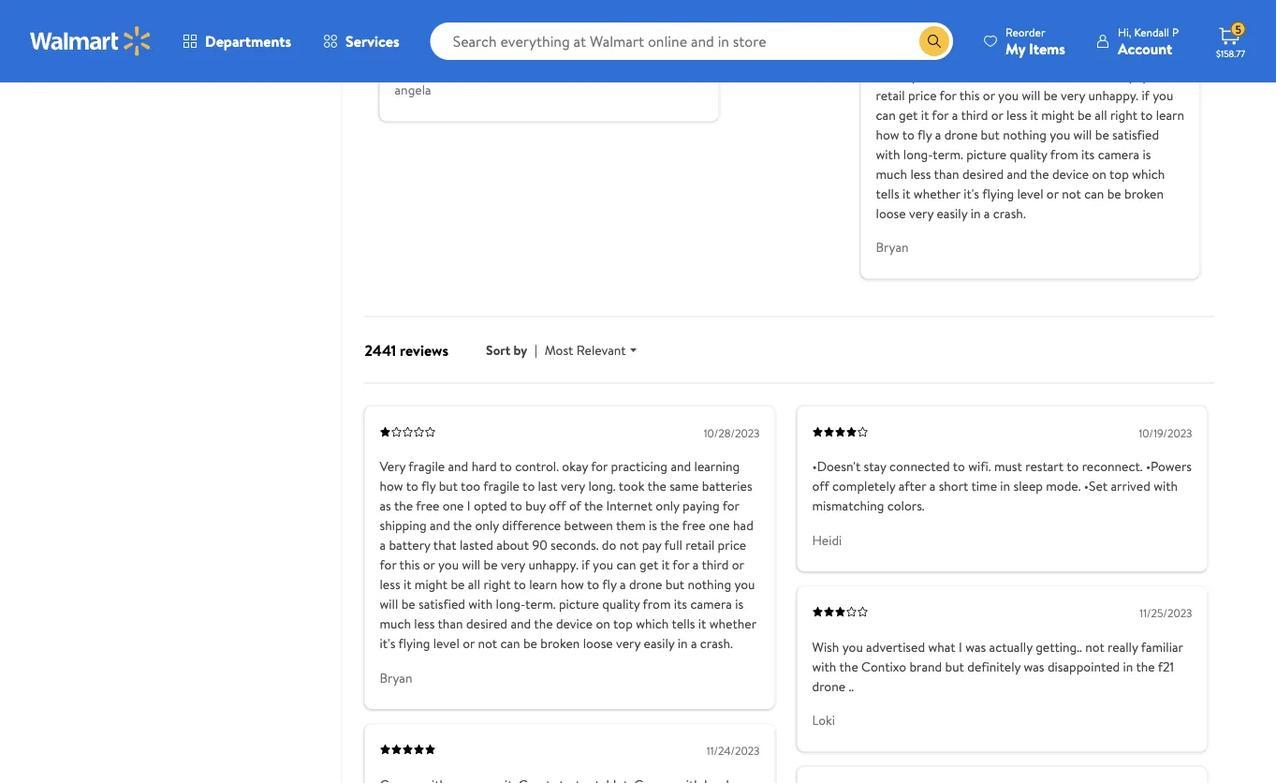 Task type: vqa. For each thing, say whether or not it's contained in the screenshot.
 image
no



Task type: describe. For each thing, give the bounding box(es) containing it.
right
[[484, 575, 511, 594]]

•set
[[1085, 477, 1108, 495]]

Walmart Site-Wide search field
[[431, 22, 954, 60]]

sleep
[[1014, 477, 1043, 495]]

relevant
[[577, 341, 626, 359]]

0 horizontal spatial one
[[443, 497, 464, 515]]

0 vertical spatial will
[[462, 556, 481, 574]]

most
[[545, 341, 574, 359]]

0 vertical spatial can
[[617, 556, 637, 574]]

90
[[532, 536, 548, 554]]

might
[[415, 575, 448, 594]]

desired
[[466, 615, 508, 633]]

sort by |
[[486, 341, 537, 359]]

third
[[702, 556, 729, 574]]

•powers
[[1147, 457, 1193, 476]]

0 vertical spatial was
[[966, 638, 987, 656]]

0 horizontal spatial but
[[439, 477, 458, 495]]

to down "if"
[[587, 575, 600, 594]]

the down "term."
[[534, 615, 553, 633]]

it's
[[380, 634, 396, 653]]

•doesn't stay connected to wifi. must restart to reconnect.  •powers off completely after a short time in sleep mode. •set arrived with mismatching colors.
[[813, 457, 1193, 515]]

all
[[468, 575, 481, 594]]

pay
[[642, 536, 662, 554]]

1 vertical spatial fragile
[[484, 477, 520, 495]]

0 horizontal spatial not
[[478, 634, 497, 653]]

as
[[380, 497, 391, 515]]

2 vertical spatial very
[[616, 634, 641, 653]]

broken
[[541, 634, 580, 653]]

for down full
[[673, 556, 690, 574]]

i inside very fragile and hard to control. okay for practicing and learning how to fly but too fragile to last very long. took the same batteries as the free one i opted to buy off of the internet only paying for shipping and the only difference between them is the free one had a battery that lasted about 90 seconds. do not pay full retail price for this or you will be very unhappy. if you can get it for a third or less it might be all right to learn how to fly a drone but nothing you will be satisfied with long-term. picture quality from its camera is much less than desired and the device on top which tells it whether it's flying level or not can be broken loose very easily in a crash.
[[467, 497, 471, 515]]

batteries
[[702, 477, 753, 495]]

very
[[380, 457, 406, 476]]

0 horizontal spatial bryan
[[380, 669, 413, 687]]

0 vertical spatial only
[[656, 497, 680, 515]]

contixo
[[862, 657, 907, 676]]

11/25/2023
[[1140, 605, 1193, 621]]

whether
[[710, 615, 757, 633]]

0 horizontal spatial or
[[423, 556, 435, 574]]

hi, kendall p account
[[1118, 24, 1179, 59]]

1 vertical spatial fly
[[603, 575, 617, 594]]

0 vertical spatial free
[[416, 497, 440, 515]]

1 vertical spatial very
[[501, 556, 526, 574]]

them
[[616, 516, 646, 535]]

and up too
[[448, 457, 469, 476]]

1 horizontal spatial not
[[620, 536, 639, 554]]

of
[[569, 497, 582, 515]]

11/24/2023
[[707, 743, 760, 759]]

very fragile and hard to control. okay for practicing and learning how to fly but too fragile to last very long. took the same batteries as the free one i opted to buy off of the internet only paying for shipping and the only difference between them is the free one had a battery that lasted about 90 seconds. do not pay full retail price for this or you will be very unhappy. if you can get it for a third or less it might be all right to learn how to fly a drone but nothing you will be satisfied with long-term. picture quality from its camera is much less than desired and the device on top which tells it whether it's flying level or not can be broken loose very easily in a crash.
[[380, 457, 757, 653]]

this
[[400, 556, 420, 574]]

okay
[[562, 457, 588, 476]]

reorder
[[1006, 24, 1046, 40]]

term.
[[526, 595, 556, 613]]

2 horizontal spatial or
[[732, 556, 744, 574]]

services
[[346, 31, 400, 52]]

seconds.
[[551, 536, 599, 554]]

items
[[1030, 38, 1066, 59]]

do
[[602, 536, 617, 554]]

what
[[929, 638, 956, 656]]

and up same
[[671, 457, 692, 476]]

time
[[972, 477, 998, 495]]

f21
[[1159, 657, 1175, 676]]

the left f21
[[1137, 657, 1156, 676]]

camera
[[691, 595, 732, 613]]

retail
[[686, 536, 715, 554]]

hard
[[472, 457, 497, 476]]

angela
[[395, 81, 432, 99]]

drone inside wish you advertised what i was actually getting.. not really familiar with the contixo brand but definitely was disappointed in the f21 drone ..
[[813, 677, 846, 695]]

battery
[[389, 536, 431, 554]]

level
[[434, 634, 460, 653]]

definitely
[[968, 657, 1021, 676]]

for up long.
[[591, 457, 608, 476]]

lasted
[[460, 536, 494, 554]]

satisfied
[[419, 595, 466, 613]]

you inside wish you advertised what i was actually getting.. not really familiar with the contixo brand but definitely was disappointed in the f21 drone ..
[[843, 638, 864, 656]]

by
[[514, 341, 528, 359]]

unhappy.
[[529, 556, 579, 574]]

loose
[[583, 634, 613, 653]]

1 vertical spatial only
[[475, 516, 499, 535]]

walmart image
[[30, 26, 152, 56]]

too
[[461, 477, 481, 495]]

than
[[438, 615, 463, 633]]

get
[[640, 556, 659, 574]]

departments
[[205, 31, 291, 52]]

be left broken
[[524, 634, 538, 653]]

1 horizontal spatial but
[[666, 575, 685, 594]]

on
[[596, 615, 611, 633]]

$158.77
[[1217, 47, 1246, 59]]

full
[[665, 536, 683, 554]]

off inside very fragile and hard to control. okay for practicing and learning how to fly but too fragile to last very long. took the same batteries as the free one i opted to buy off of the internet only paying for shipping and the only difference between them is the free one had a battery that lasted about 90 seconds. do not pay full retail price for this or you will be very unhappy. if you can get it for a third or less it might be all right to learn how to fly a drone but nothing you will be satisfied with long-term. picture quality from its camera is much less than desired and the device on top which tells it whether it's flying level or not can be broken loose very easily in a crash.
[[549, 497, 566, 515]]

last
[[538, 477, 558, 495]]

1 horizontal spatial free
[[682, 516, 706, 535]]

you down that
[[438, 556, 459, 574]]

most relevant
[[545, 341, 626, 359]]

a left battery
[[380, 536, 386, 554]]

stay
[[864, 457, 887, 476]]

opted
[[474, 497, 507, 515]]

long-
[[496, 595, 526, 613]]

5
[[1236, 21, 1242, 37]]

and up that
[[430, 516, 450, 535]]

to up shipping
[[406, 477, 419, 495]]

the right of
[[585, 497, 603, 515]]

shipping
[[380, 516, 427, 535]]

the up ..
[[840, 657, 859, 676]]

top
[[614, 615, 633, 633]]

|
[[535, 341, 537, 359]]

flying
[[399, 634, 430, 653]]

with inside •doesn't stay connected to wifi. must restart to reconnect.  •powers off completely after a short time in sleep mode. •set arrived with mismatching colors.
[[1154, 477, 1179, 495]]

control.
[[515, 457, 559, 476]]

the up lasted on the bottom left of the page
[[453, 516, 472, 535]]

after
[[899, 477, 927, 495]]

if
[[582, 556, 590, 574]]

long.
[[589, 477, 616, 495]]

much
[[380, 615, 411, 633]]

wifi.
[[969, 457, 992, 476]]

0 vertical spatial fragile
[[409, 457, 445, 476]]

mismatching
[[813, 497, 885, 515]]

from
[[643, 595, 671, 613]]



Task type: locate. For each thing, give the bounding box(es) containing it.
very down top
[[616, 634, 641, 653]]

1 vertical spatial with
[[469, 595, 493, 613]]

but inside wish you advertised what i was actually getting.. not really familiar with the contixo brand but definitely was disappointed in the f21 drone ..
[[946, 657, 965, 676]]

heidi
[[813, 531, 842, 549]]

for down batteries
[[723, 497, 740, 515]]

1 horizontal spatial is
[[736, 595, 744, 613]]

the up full
[[661, 516, 679, 535]]

free up shipping
[[416, 497, 440, 515]]

i
[[467, 497, 471, 515], [959, 638, 963, 656]]

1 vertical spatial less
[[414, 615, 435, 633]]

1 horizontal spatial was
[[1024, 657, 1045, 676]]

less down this on the bottom of the page
[[380, 575, 401, 594]]

a up quality
[[620, 575, 626, 594]]

a right after
[[930, 477, 936, 495]]

with inside very fragile and hard to control. okay for practicing and learning how to fly but too fragile to last very long. took the same batteries as the free one i opted to buy off of the internet only paying for shipping and the only difference between them is the free one had a battery that lasted about 90 seconds. do not pay full retail price for this or you will be very unhappy. if you can get it for a third or less it might be all right to learn how to fly a drone but nothing you will be satisfied with long-term. picture quality from its camera is much less than desired and the device on top which tells it whether it's flying level or not can be broken loose very easily in a crash.
[[469, 595, 493, 613]]

10/19/2023
[[1140, 425, 1193, 441]]

arrived
[[1111, 477, 1151, 495]]

only
[[656, 497, 680, 515], [475, 516, 499, 535]]

services button
[[307, 19, 416, 64]]

you right wish
[[843, 638, 864, 656]]

in inside very fragile and hard to control. okay for practicing and learning how to fly but too fragile to last very long. took the same batteries as the free one i opted to buy off of the internet only paying for shipping and the only difference between them is the free one had a battery that lasted about 90 seconds. do not pay full retail price for this or you will be very unhappy. if you can get it for a third or less it might be all right to learn how to fly a drone but nothing you will be satisfied with long-term. picture quality from its camera is much less than desired and the device on top which tells it whether it's flying level or not can be broken loose very easily in a crash.
[[678, 634, 688, 653]]

and
[[448, 457, 469, 476], [671, 457, 692, 476], [430, 516, 450, 535], [511, 615, 531, 633]]

i inside wish you advertised what i was actually getting.. not really familiar with the contixo brand but definitely was disappointed in the f21 drone ..
[[959, 638, 963, 656]]

to up long- in the bottom left of the page
[[514, 575, 526, 594]]

1 vertical spatial was
[[1024, 657, 1045, 676]]

had
[[734, 516, 754, 535]]

not down desired
[[478, 634, 497, 653]]

Search search field
[[431, 22, 954, 60]]

you right "if"
[[593, 556, 614, 574]]

2 vertical spatial in
[[1124, 657, 1134, 676]]

not inside wish you advertised what i was actually getting.. not really familiar with the contixo brand but definitely was disappointed in the f21 drone ..
[[1086, 638, 1105, 656]]

only down same
[[656, 497, 680, 515]]

free up retail
[[682, 516, 706, 535]]

0 horizontal spatial off
[[549, 497, 566, 515]]

wish you advertised what i was actually getting.. not really familiar with the contixo brand but definitely was disappointed in the f21 drone ..
[[813, 638, 1184, 695]]

0 vertical spatial off
[[813, 477, 830, 495]]

0 horizontal spatial how
[[380, 477, 403, 495]]

in inside wish you advertised what i was actually getting.. not really familiar with the contixo brand but definitely was disappointed in the f21 drone ..
[[1124, 657, 1134, 676]]

1 vertical spatial in
[[678, 634, 688, 653]]

0 vertical spatial drone
[[629, 575, 663, 594]]

0 vertical spatial less
[[380, 575, 401, 594]]

1 vertical spatial bryan
[[380, 669, 413, 687]]

for
[[591, 457, 608, 476], [723, 497, 740, 515], [380, 556, 397, 574], [673, 556, 690, 574]]

the right took
[[648, 477, 667, 495]]

2 horizontal spatial but
[[946, 657, 965, 676]]

2 vertical spatial it
[[699, 615, 707, 633]]

one down too
[[443, 497, 464, 515]]

1 horizontal spatial off
[[813, 477, 830, 495]]

nothing
[[688, 575, 732, 594]]

0 horizontal spatial will
[[380, 595, 398, 613]]

0 vertical spatial very
[[561, 477, 586, 495]]

0 horizontal spatial it
[[404, 575, 412, 594]]

0 horizontal spatial less
[[380, 575, 401, 594]]

or down price
[[732, 556, 744, 574]]

off inside •doesn't stay connected to wifi. must restart to reconnect.  •powers off completely after a short time in sleep mode. •set arrived with mismatching colors.
[[813, 477, 830, 495]]

0 vertical spatial i
[[467, 497, 471, 515]]

was
[[966, 638, 987, 656], [1024, 657, 1045, 676]]

a left third on the right bottom of the page
[[693, 556, 699, 574]]

only down opted
[[475, 516, 499, 535]]

reviews
[[400, 340, 449, 360]]

actually
[[990, 638, 1033, 656]]

and down long- in the bottom left of the page
[[511, 615, 531, 633]]

1 horizontal spatial only
[[656, 497, 680, 515]]

1 horizontal spatial will
[[462, 556, 481, 574]]

price
[[718, 536, 747, 554]]

0 vertical spatial how
[[380, 477, 403, 495]]

advertised
[[867, 638, 926, 656]]

to
[[500, 457, 512, 476], [953, 457, 966, 476], [1067, 457, 1079, 476], [406, 477, 419, 495], [523, 477, 535, 495], [510, 497, 523, 515], [514, 575, 526, 594], [587, 575, 600, 594]]

less
[[380, 575, 401, 594], [414, 615, 435, 633]]

can down desired
[[501, 634, 520, 653]]

it right the tells on the right of the page
[[699, 615, 707, 633]]

fragile right very
[[409, 457, 445, 476]]

0 horizontal spatial drone
[[629, 575, 663, 594]]

2441 reviews
[[365, 340, 449, 360]]

it right get
[[662, 556, 670, 574]]

0 horizontal spatial only
[[475, 516, 499, 535]]

less up the flying
[[414, 615, 435, 633]]

not up disappointed
[[1086, 638, 1105, 656]]

very
[[561, 477, 586, 495], [501, 556, 526, 574], [616, 634, 641, 653]]

1 vertical spatial it
[[404, 575, 412, 594]]

drone left ..
[[813, 677, 846, 695]]

short
[[939, 477, 969, 495]]

0 vertical spatial but
[[439, 477, 458, 495]]

0 horizontal spatial is
[[649, 516, 658, 535]]

1 horizontal spatial in
[[1001, 477, 1011, 495]]

fly left too
[[422, 477, 436, 495]]

in down the tells on the right of the page
[[678, 634, 688, 653]]

is up "pay"
[[649, 516, 658, 535]]

0 horizontal spatial with
[[469, 595, 493, 613]]

can
[[617, 556, 637, 574], [501, 634, 520, 653]]

drone down get
[[629, 575, 663, 594]]

0 vertical spatial one
[[443, 497, 464, 515]]

drone inside very fragile and hard to control. okay for practicing and learning how to fly but too fragile to last very long. took the same batteries as the free one i opted to buy off of the internet only paying for shipping and the only difference between them is the free one had a battery that lasted about 90 seconds. do not pay full retail price for this or you will be very unhappy. if you can get it for a third or less it might be all right to learn how to fly a drone but nothing you will be satisfied with long-term. picture quality from its camera is much less than desired and the device on top which tells it whether it's flying level or not can be broken loose very easily in a crash.
[[629, 575, 663, 594]]

the
[[648, 477, 667, 495], [394, 497, 413, 515], [585, 497, 603, 515], [453, 516, 472, 535], [661, 516, 679, 535], [534, 615, 553, 633], [840, 657, 859, 676], [1137, 657, 1156, 676]]

brand
[[910, 657, 943, 676]]

can left get
[[617, 556, 637, 574]]

1 vertical spatial free
[[682, 516, 706, 535]]

fragile
[[409, 457, 445, 476], [484, 477, 520, 495]]

the right as
[[394, 497, 413, 515]]

sort
[[486, 341, 511, 359]]

2 vertical spatial but
[[946, 657, 965, 676]]

0 vertical spatial bryan
[[876, 238, 909, 256]]

how down very
[[380, 477, 403, 495]]

learning
[[695, 457, 740, 476]]

paying
[[683, 497, 720, 515]]

but down what
[[946, 657, 965, 676]]

2 vertical spatial with
[[813, 657, 837, 676]]

not down "them"
[[620, 536, 639, 554]]

to left 'buy'
[[510, 497, 523, 515]]

wish
[[813, 638, 840, 656]]

fragile up opted
[[484, 477, 520, 495]]

0 vertical spatial in
[[1001, 477, 1011, 495]]

fly up quality
[[603, 575, 617, 594]]

will up the much
[[380, 595, 398, 613]]

i down too
[[467, 497, 471, 515]]

0 horizontal spatial i
[[467, 497, 471, 515]]

1 vertical spatial drone
[[813, 677, 846, 695]]

0 vertical spatial fly
[[422, 477, 436, 495]]

about
[[497, 536, 529, 554]]

1 horizontal spatial or
[[463, 634, 475, 653]]

off down •doesn't
[[813, 477, 830, 495]]

its
[[674, 595, 688, 613]]

•doesn't
[[813, 457, 861, 476]]

i right what
[[959, 638, 963, 656]]

account
[[1118, 38, 1173, 59]]

0 horizontal spatial can
[[501, 634, 520, 653]]

will up all
[[462, 556, 481, 574]]

to left the last
[[523, 477, 535, 495]]

to up mode.
[[1067, 457, 1079, 476]]

very down okay
[[561, 477, 586, 495]]

to right hard
[[500, 457, 512, 476]]

disappointed
[[1048, 657, 1121, 676]]

in down really on the right bottom
[[1124, 657, 1134, 676]]

is up whether at the right bottom of page
[[736, 595, 744, 613]]

a down the tells on the right of the page
[[691, 634, 697, 653]]

not
[[620, 536, 639, 554], [478, 634, 497, 653], [1086, 638, 1105, 656]]

0 vertical spatial it
[[662, 556, 670, 574]]

0 horizontal spatial free
[[416, 497, 440, 515]]

0 horizontal spatial was
[[966, 638, 987, 656]]

1 vertical spatial can
[[501, 634, 520, 653]]

you right the nothing
[[735, 575, 756, 594]]

or
[[423, 556, 435, 574], [732, 556, 744, 574], [463, 634, 475, 653]]

off left of
[[549, 497, 566, 515]]

in inside •doesn't stay connected to wifi. must restart to reconnect.  •powers off completely after a short time in sleep mode. •set arrived with mismatching colors.
[[1001, 477, 1011, 495]]

or right this on the bottom of the page
[[423, 556, 435, 574]]

is
[[649, 516, 658, 535], [736, 595, 744, 613]]

1 vertical spatial off
[[549, 497, 566, 515]]

took
[[619, 477, 645, 495]]

0 vertical spatial is
[[649, 516, 658, 535]]

1 horizontal spatial how
[[561, 575, 584, 594]]

you
[[438, 556, 459, 574], [593, 556, 614, 574], [735, 575, 756, 594], [843, 638, 864, 656]]

very down about
[[501, 556, 526, 574]]

1 horizontal spatial fly
[[603, 575, 617, 594]]

1 horizontal spatial it
[[662, 556, 670, 574]]

1 horizontal spatial less
[[414, 615, 435, 633]]

mode.
[[1047, 477, 1081, 495]]

1 horizontal spatial with
[[813, 657, 837, 676]]

1 vertical spatial one
[[709, 516, 730, 535]]

2 horizontal spatial in
[[1124, 657, 1134, 676]]

1 horizontal spatial very
[[561, 477, 586, 495]]

0 horizontal spatial in
[[678, 634, 688, 653]]

with up desired
[[469, 595, 493, 613]]

1 vertical spatial will
[[380, 595, 398, 613]]

my
[[1006, 38, 1026, 59]]

1 horizontal spatial fragile
[[484, 477, 520, 495]]

1 horizontal spatial one
[[709, 516, 730, 535]]

to up short
[[953, 457, 966, 476]]

2 horizontal spatial not
[[1086, 638, 1105, 656]]

a inside •doesn't stay connected to wifi. must restart to reconnect.  •powers off completely after a short time in sleep mode. •set arrived with mismatching colors.
[[930, 477, 936, 495]]

picture
[[559, 595, 600, 613]]

easily
[[644, 634, 675, 653]]

how up picture
[[561, 575, 584, 594]]

reconnect.
[[1083, 457, 1143, 476]]

one
[[443, 497, 464, 515], [709, 516, 730, 535]]

drone
[[629, 575, 663, 594], [813, 677, 846, 695]]

1 vertical spatial i
[[959, 638, 963, 656]]

1 vertical spatial how
[[561, 575, 584, 594]]

be left all
[[451, 575, 465, 594]]

1 horizontal spatial can
[[617, 556, 637, 574]]

0 vertical spatial with
[[1154, 477, 1179, 495]]

in down the 'must'
[[1001, 477, 1011, 495]]

kendall
[[1135, 24, 1170, 40]]

it down this on the bottom of the page
[[404, 575, 412, 594]]

which
[[636, 615, 669, 633]]

be up the much
[[402, 595, 416, 613]]

really
[[1108, 638, 1139, 656]]

completely
[[833, 477, 896, 495]]

be up right
[[484, 556, 498, 574]]

for left this on the bottom of the page
[[380, 556, 397, 574]]

one up price
[[709, 516, 730, 535]]

search icon image
[[927, 34, 942, 49]]

bryan
[[876, 238, 909, 256], [380, 669, 413, 687]]

1 horizontal spatial i
[[959, 638, 963, 656]]

but up its
[[666, 575, 685, 594]]

with down •powers on the right
[[1154, 477, 1179, 495]]

1 vertical spatial but
[[666, 575, 685, 594]]

learn
[[529, 575, 558, 594]]

p
[[1173, 24, 1179, 40]]

1 horizontal spatial drone
[[813, 677, 846, 695]]

was down actually
[[1024, 657, 1045, 676]]

with down wish
[[813, 657, 837, 676]]

0 horizontal spatial very
[[501, 556, 526, 574]]

2 horizontal spatial it
[[699, 615, 707, 633]]

2 horizontal spatial with
[[1154, 477, 1179, 495]]

10/28/2023
[[704, 425, 760, 441]]

0 horizontal spatial fragile
[[409, 457, 445, 476]]

0 horizontal spatial fly
[[422, 477, 436, 495]]

2 horizontal spatial very
[[616, 634, 641, 653]]

1 horizontal spatial bryan
[[876, 238, 909, 256]]

device
[[556, 615, 593, 633]]

but left too
[[439, 477, 458, 495]]

with inside wish you advertised what i was actually getting.. not really familiar with the contixo brand but definitely was disappointed in the f21 drone ..
[[813, 657, 837, 676]]

or right level
[[463, 634, 475, 653]]

in
[[1001, 477, 1011, 495], [678, 634, 688, 653], [1124, 657, 1134, 676]]

departments button
[[167, 19, 307, 64]]

restart
[[1026, 457, 1064, 476]]

1 vertical spatial is
[[736, 595, 744, 613]]

that
[[434, 536, 457, 554]]

was up 'definitely' at the bottom right of page
[[966, 638, 987, 656]]

must
[[995, 457, 1023, 476]]

familiar
[[1142, 638, 1184, 656]]

fly
[[422, 477, 436, 495], [603, 575, 617, 594]]



